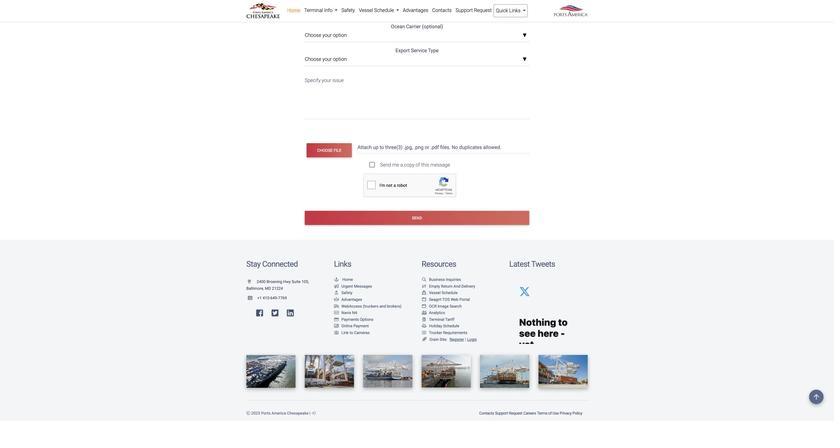 Task type: vqa. For each thing, say whether or not it's contained in the screenshot.
TERMINAL associated with Terminal Info
yes



Task type: describe. For each thing, give the bounding box(es) containing it.
tweets
[[532, 260, 555, 269]]

info
[[324, 7, 333, 13]]

n4
[[352, 311, 357, 315]]

america
[[272, 411, 286, 416]]

urgent
[[342, 284, 353, 289]]

latest tweets
[[510, 260, 555, 269]]

0 vertical spatial contacts link
[[430, 4, 454, 17]]

1 horizontal spatial links
[[509, 8, 521, 14]]

return
[[441, 284, 453, 289]]

holiday
[[429, 324, 442, 329]]

a
[[401, 162, 403, 168]]

business inquiries link
[[422, 278, 461, 282]]

+1
[[257, 296, 262, 301]]

1 horizontal spatial of
[[549, 411, 552, 416]]

trucker
[[429, 331, 442, 335]]

649-
[[271, 296, 278, 301]]

0 vertical spatial schedule
[[374, 7, 394, 13]]

online payment link
[[334, 324, 369, 329]]

connected
[[262, 260, 298, 269]]

1 choose your option from the top
[[305, 32, 347, 38]]

contacts for contacts support request careers terms of use privacy policy
[[480, 411, 494, 416]]

payments
[[342, 317, 359, 322]]

terminal info link
[[302, 4, 340, 17]]

portal
[[460, 298, 470, 302]]

410-
[[263, 296, 271, 301]]

careers link
[[523, 408, 537, 419]]

urgent messages link
[[334, 284, 372, 289]]

7769
[[278, 296, 287, 301]]

register
[[450, 337, 464, 342]]

empty
[[429, 284, 440, 289]]

online payment
[[342, 324, 369, 329]]

message
[[431, 162, 450, 168]]

1 horizontal spatial contacts link
[[479, 408, 495, 419]]

quick links link
[[494, 4, 528, 17]]

send button
[[305, 211, 530, 225]]

1 option from the top
[[333, 32, 347, 38]]

holiday schedule link
[[422, 324, 459, 329]]

analytics link
[[422, 311, 445, 315]]

file invoice image
[[422, 318, 427, 322]]

brokers)
[[387, 304, 402, 309]]

0 horizontal spatial vessel
[[359, 7, 373, 13]]

chesapeake
[[287, 411, 309, 416]]

0 vertical spatial of
[[416, 162, 420, 168]]

support inside 'link'
[[456, 7, 473, 13]]

ocean carrier (optional)
[[391, 24, 443, 30]]

(truckers
[[363, 304, 379, 309]]

tos
[[443, 298, 450, 302]]

business
[[429, 278, 445, 282]]

credit card front image
[[334, 325, 339, 329]]

grain site: register | login
[[430, 337, 477, 342]]

hand receiving image
[[334, 298, 339, 302]]

1 vertical spatial request
[[509, 411, 523, 416]]

number
[[324, 8, 341, 14]]

navis n4
[[342, 311, 357, 315]]

ship image
[[422, 292, 427, 295]]

ocr image search link
[[422, 304, 462, 309]]

ocr image search
[[429, 304, 462, 309]]

camera image
[[334, 331, 339, 335]]

1 ▼ from the top
[[523, 33, 527, 38]]

1 safety from the top
[[342, 7, 355, 13]]

link
[[342, 331, 349, 335]]

exchange image
[[422, 285, 427, 289]]

1 vertical spatial support
[[495, 411, 508, 416]]

anchor image
[[334, 278, 339, 282]]

cameras
[[354, 331, 370, 335]]

terminal tariff
[[429, 317, 455, 322]]

twitter square image
[[272, 310, 279, 317]]

suite
[[292, 280, 301, 284]]

1 vertical spatial advantages
[[342, 298, 362, 302]]

image
[[438, 304, 449, 309]]

link to cameras
[[342, 331, 370, 335]]

0 vertical spatial vessel schedule
[[359, 7, 395, 13]]

terms
[[537, 411, 548, 416]]

login
[[467, 337, 477, 342]]

broening
[[267, 280, 282, 284]]

sign in image
[[312, 412, 316, 416]]

ocean
[[391, 24, 405, 30]]

2 vertical spatial choose
[[317, 148, 333, 153]]

booking
[[305, 8, 322, 14]]

messages
[[354, 284, 372, 289]]

go to top image
[[810, 390, 824, 405]]

Specify your issue text field
[[305, 74, 530, 119]]

specify
[[305, 77, 321, 83]]

1 vertical spatial vessel schedule
[[429, 291, 458, 296]]

empty return and delivery link
[[422, 284, 475, 289]]

terminal for terminal tariff
[[429, 317, 445, 322]]

ports
[[261, 411, 271, 416]]

2 choose your option from the top
[[305, 56, 347, 62]]

seagirt tos web portal link
[[422, 298, 470, 302]]

list alt image
[[422, 331, 427, 335]]

0 horizontal spatial vessel schedule link
[[357, 4, 401, 17]]

2400
[[257, 280, 266, 284]]

facebook square image
[[256, 310, 263, 317]]

send me a copy of this message
[[380, 162, 450, 168]]

map marker alt image
[[248, 280, 256, 284]]

login link
[[467, 337, 477, 342]]

and
[[380, 304, 386, 309]]

2400 broening hwy suite 105, baltimore, md 21224
[[246, 280, 309, 291]]

delivery
[[462, 284, 475, 289]]

webaccess
[[342, 304, 362, 309]]

home link for urgent messages link
[[334, 278, 353, 282]]

user hard hat image
[[334, 292, 339, 295]]

schedule for the rightmost vessel schedule link
[[442, 291, 458, 296]]

and
[[454, 284, 461, 289]]

web
[[451, 298, 459, 302]]

trucker requirements link
[[422, 331, 468, 335]]

trucker requirements
[[429, 331, 468, 335]]

business inquiries
[[429, 278, 461, 282]]



Task type: locate. For each thing, give the bounding box(es) containing it.
browser image up 'analytics' icon
[[422, 305, 427, 309]]

advantages
[[403, 7, 428, 13], [342, 298, 362, 302]]

vessel schedule up 'ocean'
[[359, 7, 395, 13]]

0 horizontal spatial vessel schedule
[[359, 7, 395, 13]]

careers
[[524, 411, 536, 416]]

safety link
[[340, 4, 357, 17], [334, 291, 353, 296]]

option
[[333, 32, 347, 38], [333, 56, 347, 62]]

0 horizontal spatial contacts link
[[430, 4, 454, 17]]

truck container image
[[334, 305, 339, 309]]

vessel schedule link up 'ocean'
[[357, 4, 401, 17]]

0 horizontal spatial contacts
[[432, 7, 452, 13]]

1 horizontal spatial advantages link
[[401, 4, 430, 17]]

to
[[350, 331, 353, 335]]

0 vertical spatial request
[[474, 7, 492, 13]]

1 vertical spatial safety
[[342, 291, 353, 296]]

your down the info
[[323, 32, 332, 38]]

1 vertical spatial your
[[323, 56, 332, 62]]

2 vertical spatial schedule
[[443, 324, 459, 329]]

inquiries
[[446, 278, 461, 282]]

bells image
[[422, 325, 427, 329]]

0 horizontal spatial home link
[[285, 4, 302, 17]]

1 vertical spatial |
[[310, 411, 311, 416]]

1 vertical spatial choose your option
[[305, 56, 347, 62]]

0 horizontal spatial advantages link
[[334, 298, 362, 302]]

home link left booking at the left top of page
[[285, 4, 302, 17]]

browser image inside seagirt tos web portal link
[[422, 298, 427, 302]]

1 vertical spatial ▼
[[523, 57, 527, 62]]

payments options link
[[334, 317, 374, 322]]

1 vertical spatial option
[[333, 56, 347, 62]]

0 vertical spatial choose
[[305, 32, 321, 38]]

payments options
[[342, 317, 374, 322]]

1 vertical spatial contacts
[[480, 411, 494, 416]]

1 horizontal spatial home link
[[334, 278, 353, 282]]

linkedin image
[[287, 310, 294, 317]]

terminal tariff link
[[422, 317, 455, 322]]

request
[[474, 7, 492, 13], [509, 411, 523, 416]]

2 ▼ from the top
[[523, 57, 527, 62]]

vessel schedule up seagirt tos web portal link
[[429, 291, 458, 296]]

privacy policy link
[[560, 408, 583, 419]]

1 vertical spatial support request link
[[495, 408, 523, 419]]

0 vertical spatial vessel schedule link
[[357, 4, 401, 17]]

of
[[416, 162, 420, 168], [549, 411, 552, 416]]

0 vertical spatial your
[[323, 32, 332, 38]]

advantages up webaccess
[[342, 298, 362, 302]]

1 vertical spatial vessel schedule link
[[422, 291, 458, 296]]

choose your option down booking number
[[305, 32, 347, 38]]

safety link for urgent messages link
[[334, 291, 353, 296]]

0 vertical spatial contacts
[[432, 7, 452, 13]]

home
[[287, 7, 300, 13], [343, 278, 353, 282]]

privacy
[[560, 411, 572, 416]]

advantages link up ocean carrier (optional)
[[401, 4, 430, 17]]

wheat image
[[422, 337, 427, 342]]

container storage image
[[334, 311, 339, 315]]

0 vertical spatial terminal
[[304, 7, 323, 13]]

quick
[[496, 8, 508, 14]]

browser image for seagirt
[[422, 298, 427, 302]]

seagirt tos web portal
[[429, 298, 470, 302]]

baltimore,
[[246, 286, 264, 291]]

1 browser image from the top
[[422, 298, 427, 302]]

1 vertical spatial schedule
[[442, 291, 458, 296]]

safety right number on the top left of the page
[[342, 7, 355, 13]]

carrier
[[406, 24, 421, 30]]

terminal down analytics on the right of page
[[429, 317, 445, 322]]

1 horizontal spatial contacts
[[480, 411, 494, 416]]

file
[[334, 148, 342, 153]]

0 horizontal spatial links
[[334, 260, 351, 269]]

vessel schedule link up the seagirt
[[422, 291, 458, 296]]

quick links
[[496, 8, 522, 14]]

bullhorn image
[[334, 285, 339, 289]]

terms of use link
[[537, 408, 560, 419]]

support
[[456, 7, 473, 13], [495, 411, 508, 416]]

1 horizontal spatial support
[[495, 411, 508, 416]]

| left login
[[465, 337, 466, 342]]

specify your issue
[[305, 77, 344, 83]]

1 vertical spatial choose
[[305, 56, 321, 62]]

(optional)
[[422, 24, 443, 30]]

0 horizontal spatial home
[[287, 7, 300, 13]]

choose down booking at the left top of page
[[305, 32, 321, 38]]

0 horizontal spatial support
[[456, 7, 473, 13]]

link to cameras link
[[334, 331, 370, 335]]

stay
[[246, 260, 261, 269]]

credit card image
[[334, 318, 339, 322]]

0 vertical spatial choose your option
[[305, 32, 347, 38]]

option up issue
[[333, 56, 347, 62]]

your
[[323, 32, 332, 38], [323, 56, 332, 62], [322, 77, 331, 83]]

safety link for terminal info "link"
[[340, 4, 357, 17]]

0 vertical spatial vessel
[[359, 7, 373, 13]]

Booking Number text field
[[305, 4, 530, 16]]

2400 broening hwy suite 105, baltimore, md 21224 link
[[246, 280, 309, 291]]

safety
[[342, 7, 355, 13], [342, 291, 353, 296]]

0 vertical spatial links
[[509, 8, 521, 14]]

terminal
[[304, 7, 323, 13], [429, 317, 445, 322]]

safety down urgent
[[342, 291, 353, 296]]

2023
[[251, 411, 260, 416]]

search image
[[422, 278, 427, 282]]

choose
[[305, 32, 321, 38], [305, 56, 321, 62], [317, 148, 333, 153]]

md
[[265, 286, 271, 291]]

0 horizontal spatial support request link
[[454, 4, 494, 17]]

choose up specify at left top
[[305, 56, 321, 62]]

links right quick
[[509, 8, 521, 14]]

latest
[[510, 260, 530, 269]]

register link
[[449, 337, 464, 342]]

safety link right the info
[[340, 4, 357, 17]]

0 vertical spatial safety
[[342, 7, 355, 13]]

1 horizontal spatial vessel schedule link
[[422, 291, 458, 296]]

your left issue
[[322, 77, 331, 83]]

0 vertical spatial advantages
[[403, 7, 428, 13]]

site:
[[440, 337, 448, 342]]

home link up urgent
[[334, 278, 353, 282]]

phone office image
[[248, 297, 257, 301]]

1 horizontal spatial home
[[343, 278, 353, 282]]

payment
[[354, 324, 369, 329]]

0 horizontal spatial terminal
[[304, 7, 323, 13]]

| left sign in 'icon'
[[310, 411, 311, 416]]

browser image
[[422, 298, 427, 302], [422, 305, 427, 309]]

tariff
[[445, 317, 455, 322]]

analytics image
[[422, 311, 427, 315]]

grain
[[430, 337, 439, 342]]

safety link down urgent
[[334, 291, 353, 296]]

webaccess (truckers and brokers)
[[342, 304, 402, 309]]

0 horizontal spatial of
[[416, 162, 420, 168]]

1 horizontal spatial support request link
[[495, 408, 523, 419]]

option down number on the top left of the page
[[333, 32, 347, 38]]

1 horizontal spatial advantages
[[403, 7, 428, 13]]

1 vertical spatial browser image
[[422, 305, 427, 309]]

hwy
[[283, 280, 291, 284]]

0 vertical spatial browser image
[[422, 298, 427, 302]]

1 vertical spatial contacts link
[[479, 408, 495, 419]]

support request link
[[454, 4, 494, 17], [495, 408, 523, 419]]

0 horizontal spatial advantages
[[342, 298, 362, 302]]

support request
[[456, 7, 492, 13]]

1 vertical spatial terminal
[[429, 317, 445, 322]]

advantages link
[[401, 4, 430, 17], [334, 298, 362, 302]]

browser image inside ocr image search "link"
[[422, 305, 427, 309]]

contacts for contacts
[[432, 7, 452, 13]]

contacts
[[432, 7, 452, 13], [480, 411, 494, 416]]

send
[[380, 162, 391, 168]]

home link for terminal info "link"
[[285, 4, 302, 17]]

support request link left quick
[[454, 4, 494, 17]]

1 horizontal spatial terminal
[[429, 317, 445, 322]]

navis
[[342, 311, 351, 315]]

2 vertical spatial your
[[322, 77, 331, 83]]

0 horizontal spatial |
[[310, 411, 311, 416]]

1 vertical spatial of
[[549, 411, 552, 416]]

stay connected
[[246, 260, 298, 269]]

your up specify your issue
[[323, 56, 332, 62]]

1 vertical spatial links
[[334, 260, 351, 269]]

0 vertical spatial ▼
[[523, 33, 527, 38]]

use
[[553, 411, 559, 416]]

empty return and delivery
[[429, 284, 475, 289]]

choose your option up specify your issue
[[305, 56, 347, 62]]

ocr
[[429, 304, 437, 309]]

0 vertical spatial support request link
[[454, 4, 494, 17]]

0 vertical spatial option
[[333, 32, 347, 38]]

schedule for the holiday schedule link
[[443, 324, 459, 329]]

0 vertical spatial |
[[465, 337, 466, 342]]

requirements
[[443, 331, 468, 335]]

1 vertical spatial home link
[[334, 278, 353, 282]]

schedule up 'ocean'
[[374, 7, 394, 13]]

0 vertical spatial home link
[[285, 4, 302, 17]]

type
[[428, 48, 439, 54]]

vessel schedule
[[359, 7, 395, 13], [429, 291, 458, 296]]

1 horizontal spatial vessel schedule
[[429, 291, 458, 296]]

0 vertical spatial home
[[287, 7, 300, 13]]

online
[[342, 324, 353, 329]]

2 browser image from the top
[[422, 305, 427, 309]]

resources
[[422, 260, 457, 269]]

1 vertical spatial vessel
[[429, 291, 441, 296]]

choose file
[[317, 148, 342, 153]]

1 vertical spatial advantages link
[[334, 298, 362, 302]]

request left quick
[[474, 7, 492, 13]]

advantages link up webaccess
[[334, 298, 362, 302]]

request left 'careers'
[[509, 411, 523, 416]]

navis n4 link
[[334, 311, 357, 315]]

home up urgent
[[343, 278, 353, 282]]

browser image down the ship icon
[[422, 298, 427, 302]]

of left the use
[[549, 411, 552, 416]]

of left "this"
[[416, 162, 420, 168]]

copyright image
[[246, 412, 250, 416]]

schedule down tariff
[[443, 324, 459, 329]]

2023 ports america chesapeake |
[[250, 411, 312, 416]]

webaccess (truckers and brokers) link
[[334, 304, 402, 309]]

schedule
[[374, 7, 394, 13], [442, 291, 458, 296], [443, 324, 459, 329]]

holiday schedule
[[429, 324, 459, 329]]

links up anchor icon
[[334, 260, 351, 269]]

browser image for ocr
[[422, 305, 427, 309]]

seagirt
[[429, 298, 442, 302]]

schedule up seagirt tos web portal
[[442, 291, 458, 296]]

1 vertical spatial safety link
[[334, 291, 353, 296]]

Attach up to three(3) .jpg, .png or .pdf files. No duplicates allowed. text field
[[357, 142, 531, 154]]

terminal info
[[304, 7, 334, 13]]

0 vertical spatial safety link
[[340, 4, 357, 17]]

2 option from the top
[[333, 56, 347, 62]]

0 vertical spatial advantages link
[[401, 4, 430, 17]]

home left booking at the left top of page
[[287, 7, 300, 13]]

0 vertical spatial support
[[456, 7, 473, 13]]

options
[[360, 317, 374, 322]]

terminal left the info
[[304, 7, 323, 13]]

terminal inside "link"
[[304, 7, 323, 13]]

terminal for terminal info
[[304, 7, 323, 13]]

support request link left 'careers'
[[495, 408, 523, 419]]

vessel schedule link
[[357, 4, 401, 17], [422, 291, 458, 296]]

2 safety from the top
[[342, 291, 353, 296]]

1 horizontal spatial vessel
[[429, 291, 441, 296]]

1 vertical spatial home
[[343, 278, 353, 282]]

1 horizontal spatial request
[[509, 411, 523, 416]]

advantages up ocean carrier (optional)
[[403, 7, 428, 13]]

choose left file
[[317, 148, 333, 153]]

0 horizontal spatial request
[[474, 7, 492, 13]]

105,
[[302, 280, 309, 284]]

1 horizontal spatial |
[[465, 337, 466, 342]]

21224
[[272, 286, 283, 291]]

export
[[396, 48, 410, 54]]

request inside 'link'
[[474, 7, 492, 13]]

issue
[[333, 77, 344, 83]]



